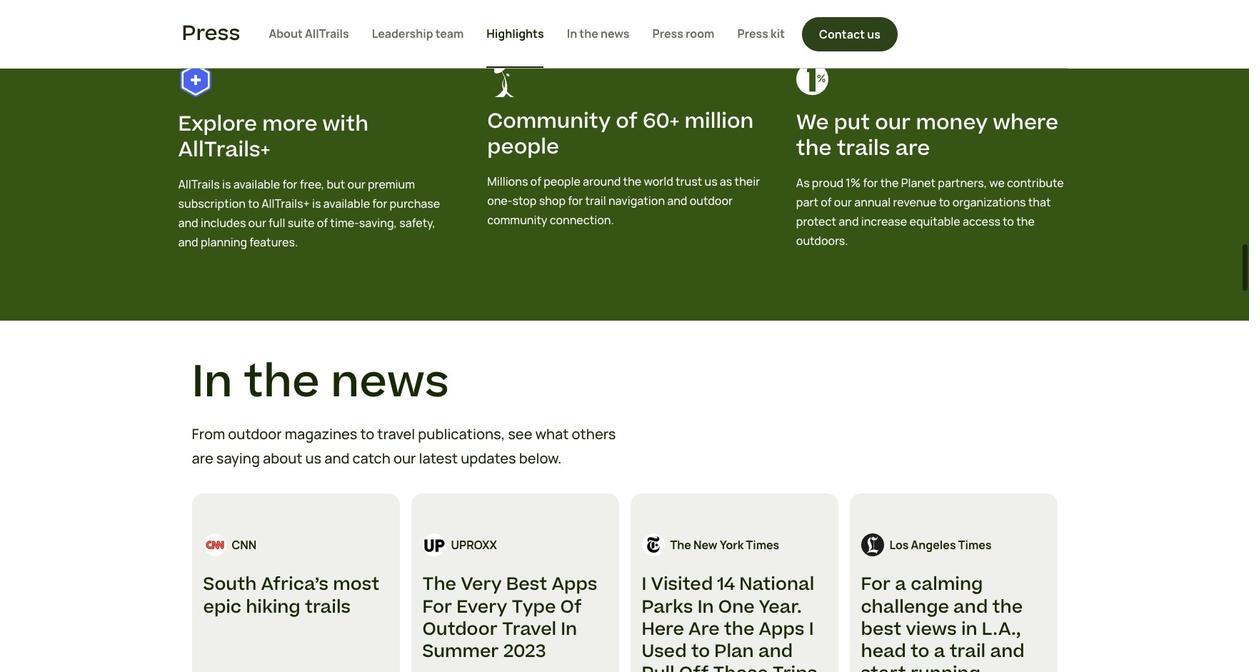 Task type: describe. For each thing, give the bounding box(es) containing it.
publications,
[[418, 425, 505, 444]]

1 horizontal spatial i
[[809, 617, 814, 642]]

of inside the alltrails is available for free, but our premium subscription to alltrails+ is available for purchase and includes our full suite of time-saving, safety, and planning features.
[[317, 215, 328, 231]]

very
[[461, 572, 502, 597]]

below.
[[519, 449, 562, 468]]

updates
[[461, 449, 516, 468]]

community
[[487, 212, 547, 228]]

access
[[963, 214, 1001, 229]]

and inside from outdoor magazines to travel publications, see what others are saying about us and catch our latest updates below.
[[324, 449, 350, 468]]

i visited 14 national parks in one year. here are the apps i used to plan and pull off those trips.
[[642, 572, 822, 672]]

with
[[323, 109, 369, 139]]

visited
[[651, 572, 713, 597]]

planet
[[901, 175, 936, 190]]

connection.
[[550, 212, 614, 228]]

people inside millions of people around the world trust us as their one-stop shop for trail navigation and outdoor community connection.
[[544, 173, 581, 189]]

2 times from the left
[[958, 537, 992, 553]]

south africa's most epic hiking trails
[[203, 572, 379, 620]]

suite
[[288, 215, 315, 231]]

see
[[508, 425, 532, 444]]

where
[[993, 108, 1058, 138]]

trips.
[[773, 661, 822, 672]]

our right but
[[348, 176, 366, 192]]

best
[[506, 572, 547, 597]]

stop
[[512, 193, 537, 208]]

leadership team
[[372, 25, 464, 41]]

news inside button
[[601, 25, 630, 41]]

features.
[[249, 234, 298, 250]]

the inside button
[[579, 25, 598, 41]]

contribute
[[1007, 175, 1064, 190]]

latest
[[419, 449, 458, 468]]

outdoor inside from outdoor magazines to travel publications, see what others are saying about us and catch our latest updates below.
[[228, 425, 282, 444]]

summer
[[422, 639, 499, 664]]

what
[[535, 425, 569, 444]]

free,
[[300, 176, 324, 192]]

to up equitable
[[939, 194, 950, 210]]

calming
[[911, 572, 983, 597]]

increase
[[861, 214, 907, 229]]

that
[[1028, 194, 1051, 210]]

to inside i visited 14 national parks in one year. here are the apps i used to plan and pull off those trips.
[[691, 639, 710, 664]]

are inside we put our money where the trails are
[[895, 134, 930, 164]]

our inside the as proud 1% for the planet partners, we contribute part of our annual revenue to organizations that protect and increase equitable access to the outdoors.
[[834, 194, 852, 210]]

explore more with alltrails+
[[178, 109, 369, 165]]

trails inside south africa's most epic hiking trails
[[305, 595, 351, 620]]

to inside the alltrails is available for free, but our premium subscription to alltrails+ is available for purchase and includes our full suite of time-saving, safety, and planning features.
[[248, 196, 259, 211]]

our left full at the top of the page
[[248, 215, 266, 231]]

plan
[[714, 639, 754, 664]]

parks
[[642, 595, 693, 620]]

press for press room
[[652, 25, 683, 41]]

us inside from outdoor magazines to travel publications, see what others are saying about us and catch our latest updates below.
[[305, 449, 322, 468]]

pull
[[642, 661, 675, 672]]

planning
[[201, 234, 247, 250]]

angeles
[[911, 537, 956, 553]]

alltrails is available for free, but our premium subscription to alltrails+ is available for purchase and includes our full suite of time-saving, safety, and planning features.
[[178, 176, 440, 250]]

new
[[694, 537, 718, 553]]

apps inside i visited 14 national parks in one year. here are the apps i used to plan and pull off those trips.
[[759, 617, 805, 642]]

partners,
[[938, 175, 987, 190]]

contact us link
[[802, 17, 898, 51]]

about alltrails
[[269, 25, 349, 41]]

start
[[861, 661, 906, 672]]

hiking
[[246, 595, 300, 620]]

for left 'free,'
[[282, 176, 297, 192]]

million
[[685, 106, 754, 136]]

and inside i visited 14 national parks in one year. here are the apps i used to plan and pull off those trips.
[[758, 639, 793, 664]]

here
[[642, 617, 684, 642]]

our inside from outdoor magazines to travel publications, see what others are saying about us and catch our latest updates below.
[[393, 449, 416, 468]]

about
[[263, 449, 302, 468]]

for up saving,
[[372, 196, 387, 211]]

2023
[[503, 639, 546, 664]]

1 vertical spatial news
[[331, 351, 449, 415]]

of inside the as proud 1% for the planet partners, we contribute part of our annual revenue to organizations that protect and increase equitable access to the outdoors.
[[821, 194, 832, 210]]

we
[[989, 175, 1005, 190]]

0 horizontal spatial in the news
[[192, 351, 449, 415]]

trust
[[676, 173, 702, 189]]

0 vertical spatial a
[[895, 572, 906, 597]]

community of 60+ million people
[[487, 106, 754, 162]]

trail inside 'for a calming challenge and the best views in l.a., head to a trail and start running'
[[950, 639, 986, 664]]

from outdoor magazines to travel publications, see what others are saying about us and catch our latest updates below.
[[192, 425, 616, 468]]

outdoors.
[[796, 233, 848, 249]]

press kit button
[[737, 0, 785, 68]]

the inside 'for a calming challenge and the best views in l.a., head to a trail and start running'
[[992, 595, 1023, 620]]

los angeles times
[[890, 537, 992, 553]]

room
[[686, 25, 715, 41]]

are inside from outdoor magazines to travel publications, see what others are saying about us and catch our latest updates below.
[[192, 449, 213, 468]]

year.
[[759, 595, 802, 620]]

highlights button
[[487, 0, 544, 68]]

of inside millions of people around the world trust us as their one-stop shop for trail navigation and outdoor community connection.
[[530, 173, 541, 189]]

revenue
[[893, 194, 937, 210]]

to inside from outdoor magazines to travel publications, see what others are saying about us and catch our latest updates below.
[[360, 425, 374, 444]]

outdoor inside millions of people around the world trust us as their one-stop shop for trail navigation and outdoor community connection.
[[690, 193, 733, 208]]

team
[[435, 25, 464, 41]]

time-
[[330, 215, 359, 231]]

travel
[[502, 617, 556, 642]]

for inside the as proud 1% for the planet partners, we contribute part of our annual revenue to organizations that protect and increase equitable access to the outdoors.
[[863, 175, 878, 190]]

as proud 1% for the planet partners, we contribute part of our annual revenue to organizations that protect and increase equitable access to the outdoors.
[[796, 175, 1064, 249]]

safety,
[[399, 215, 436, 231]]

community
[[487, 106, 611, 136]]

60+
[[643, 106, 679, 136]]

1 horizontal spatial available
[[323, 196, 370, 211]]

to right access
[[1003, 214, 1014, 229]]

epic
[[203, 595, 241, 620]]

purchase
[[390, 196, 440, 211]]

one
[[718, 595, 755, 620]]

travel
[[377, 425, 415, 444]]

alltrails inside button
[[305, 25, 349, 41]]

for inside millions of people around the world trust us as their one-stop shop for trail navigation and outdoor community connection.
[[568, 193, 583, 208]]

people inside the community of 60+ million people
[[487, 132, 559, 162]]

part
[[796, 194, 818, 210]]

kit
[[771, 25, 785, 41]]

proud
[[812, 175, 844, 190]]

14
[[717, 572, 735, 597]]

cnn
[[232, 537, 257, 553]]

0 vertical spatial i
[[642, 572, 647, 597]]

york
[[720, 537, 744, 553]]

tab list containing about alltrails
[[269, 0, 785, 68]]

contact us
[[819, 26, 881, 42]]

more
[[262, 109, 317, 139]]

navigation
[[608, 193, 665, 208]]



Task type: locate. For each thing, give the bounding box(es) containing it.
full
[[269, 215, 285, 231]]

available up full at the top of the page
[[233, 176, 280, 192]]

times
[[746, 537, 779, 553], [958, 537, 992, 553]]

is
[[222, 176, 231, 192], [312, 196, 321, 211]]

1 horizontal spatial trail
[[950, 639, 986, 664]]

1 vertical spatial are
[[192, 449, 213, 468]]

of left the 60+
[[616, 106, 638, 136]]

every
[[457, 595, 507, 620]]

outdoor down as
[[690, 193, 733, 208]]

1 horizontal spatial a
[[934, 639, 945, 664]]

us inside 'contact us' link
[[867, 26, 881, 42]]

protect
[[796, 214, 836, 229]]

trails right hiking
[[305, 595, 351, 620]]

0 vertical spatial alltrails
[[305, 25, 349, 41]]

1 vertical spatial trails
[[305, 595, 351, 620]]

alltrails+ up subscription
[[178, 135, 270, 165]]

2 vertical spatial us
[[305, 449, 322, 468]]

1 horizontal spatial times
[[958, 537, 992, 553]]

press room button
[[652, 0, 715, 68]]

we put our money where the trails are
[[796, 108, 1058, 164]]

apps up 'trips.'
[[759, 617, 805, 642]]

the inside we put our money where the trails are
[[796, 134, 832, 164]]

dialog
[[0, 0, 1249, 672]]

press for press
[[182, 19, 240, 49]]

0 vertical spatial people
[[487, 132, 559, 162]]

news up the travel
[[331, 351, 449, 415]]

1 horizontal spatial are
[[895, 134, 930, 164]]

1 vertical spatial in the news
[[192, 351, 449, 415]]

alltrails+ inside the alltrails is available for free, but our premium subscription to alltrails+ is available for purchase and includes our full suite of time-saving, safety, and planning features.
[[262, 196, 310, 211]]

1 horizontal spatial apps
[[759, 617, 805, 642]]

people up millions
[[487, 132, 559, 162]]

1 vertical spatial apps
[[759, 617, 805, 642]]

1 horizontal spatial press
[[652, 25, 683, 41]]

0 horizontal spatial press
[[182, 19, 240, 49]]

the inside the very best apps for every type of outdoor travel in summer 2023
[[422, 572, 456, 597]]

to right head at the right bottom
[[911, 639, 930, 664]]

1 horizontal spatial us
[[705, 173, 718, 189]]

0 horizontal spatial times
[[746, 537, 779, 553]]

0 horizontal spatial i
[[642, 572, 647, 597]]

0 horizontal spatial is
[[222, 176, 231, 192]]

national
[[739, 572, 814, 597]]

of up stop
[[530, 173, 541, 189]]

alltrails
[[305, 25, 349, 41], [178, 176, 220, 192]]

are
[[895, 134, 930, 164], [192, 449, 213, 468]]

to up "catch"
[[360, 425, 374, 444]]

news left press room
[[601, 25, 630, 41]]

0 vertical spatial us
[[867, 26, 881, 42]]

available up time-
[[323, 196, 370, 211]]

alltrails right about
[[305, 25, 349, 41]]

times right the 'york'
[[746, 537, 779, 553]]

0 vertical spatial the
[[670, 537, 691, 553]]

our down 1%
[[834, 194, 852, 210]]

alltrails up subscription
[[178, 176, 220, 192]]

0 vertical spatial are
[[895, 134, 930, 164]]

money
[[916, 108, 988, 138]]

millions of people around the world trust us as their one-stop shop for trail navigation and outdoor community connection.
[[487, 173, 760, 228]]

of right part
[[821, 194, 832, 210]]

as
[[720, 173, 732, 189]]

in the news button
[[567, 0, 630, 68]]

south
[[203, 572, 257, 597]]

a left in
[[934, 639, 945, 664]]

shop
[[539, 193, 566, 208]]

in inside i visited 14 national parks in one year. here are the apps i used to plan and pull off those trips.
[[698, 595, 714, 620]]

1%
[[846, 175, 861, 190]]

1 horizontal spatial the
[[670, 537, 691, 553]]

in inside in the news button
[[567, 25, 577, 41]]

us inside millions of people around the world trust us as their one-stop shop for trail navigation and outdoor community connection.
[[705, 173, 718, 189]]

1 vertical spatial alltrails
[[178, 176, 220, 192]]

of inside the community of 60+ million people
[[616, 106, 638, 136]]

uproxx
[[451, 537, 497, 553]]

africa's
[[261, 572, 329, 597]]

trails inside we put our money where the trails are
[[837, 134, 890, 164]]

1 vertical spatial available
[[323, 196, 370, 211]]

for right 1%
[[863, 175, 878, 190]]

in inside the very best apps for every type of outdoor travel in summer 2023
[[561, 617, 577, 642]]

0 horizontal spatial us
[[305, 449, 322, 468]]

to left the plan
[[691, 639, 710, 664]]

others
[[572, 425, 616, 444]]

0 vertical spatial outdoor
[[690, 193, 733, 208]]

about
[[269, 25, 303, 41]]

and inside the as proud 1% for the planet partners, we contribute part of our annual revenue to organizations that protect and increase equitable access to the outdoors.
[[839, 214, 859, 229]]

the for the very best apps for every type of outdoor travel in summer 2023
[[422, 572, 456, 597]]

for inside the very best apps for every type of outdoor travel in summer 2023
[[422, 595, 452, 620]]

1 horizontal spatial trails
[[837, 134, 890, 164]]

1 horizontal spatial in the news
[[567, 25, 630, 41]]

in left 14 at the right bottom
[[698, 595, 714, 620]]

the left very
[[422, 572, 456, 597]]

us
[[867, 26, 881, 42], [705, 173, 718, 189], [305, 449, 322, 468]]

1 horizontal spatial alltrails
[[305, 25, 349, 41]]

1 vertical spatial the
[[422, 572, 456, 597]]

a down los
[[895, 572, 906, 597]]

millions
[[487, 173, 528, 189]]

0 vertical spatial available
[[233, 176, 280, 192]]

the very best apps for every type of outdoor travel in summer 2023
[[422, 572, 597, 664]]

2 horizontal spatial press
[[737, 25, 768, 41]]

premium
[[368, 176, 415, 192]]

for a calming challenge and the best views in l.a., head to a trail and start running
[[861, 572, 1025, 672]]

people up shop
[[544, 173, 581, 189]]

1 vertical spatial people
[[544, 173, 581, 189]]

0 horizontal spatial apps
[[552, 572, 597, 597]]

are up 'planet'
[[895, 134, 930, 164]]

alltrails+ inside explore more with alltrails+
[[178, 135, 270, 165]]

in right highlights
[[567, 25, 577, 41]]

0 horizontal spatial outdoor
[[228, 425, 282, 444]]

includes
[[201, 215, 246, 231]]

apps right best
[[552, 572, 597, 597]]

tab list
[[269, 0, 785, 68]]

i left visited
[[642, 572, 647, 597]]

world
[[644, 173, 673, 189]]

outdoor up saying on the bottom of the page
[[228, 425, 282, 444]]

0 horizontal spatial available
[[233, 176, 280, 192]]

as
[[796, 175, 810, 190]]

1 vertical spatial trail
[[950, 639, 986, 664]]

outdoor
[[422, 617, 498, 642]]

running
[[911, 661, 981, 672]]

apps inside the very best apps for every type of outdoor travel in summer 2023
[[552, 572, 597, 597]]

us left as
[[705, 173, 718, 189]]

1 horizontal spatial for
[[861, 572, 891, 597]]

the inside millions of people around the world trust us as their one-stop shop for trail navigation and outdoor community connection.
[[623, 173, 642, 189]]

their
[[735, 173, 760, 189]]

0 vertical spatial trails
[[837, 134, 890, 164]]

1 horizontal spatial news
[[601, 25, 630, 41]]

i right the year.
[[809, 617, 814, 642]]

1 times from the left
[[746, 537, 779, 553]]

in right the "travel"
[[561, 617, 577, 642]]

in the news inside tab list
[[567, 25, 630, 41]]

0 vertical spatial in the news
[[567, 25, 630, 41]]

are down from
[[192, 449, 213, 468]]

0 horizontal spatial the
[[422, 572, 456, 597]]

to inside 'for a calming challenge and the best views in l.a., head to a trail and start running'
[[911, 639, 930, 664]]

the
[[579, 25, 598, 41], [796, 134, 832, 164], [623, 173, 642, 189], [880, 175, 899, 190], [1016, 214, 1035, 229], [244, 351, 320, 415], [992, 595, 1023, 620], [724, 617, 754, 642]]

0 vertical spatial apps
[[552, 572, 597, 597]]

0 horizontal spatial a
[[895, 572, 906, 597]]

our down the travel
[[393, 449, 416, 468]]

the
[[670, 537, 691, 553], [422, 572, 456, 597]]

is down 'free,'
[[312, 196, 321, 211]]

trail inside millions of people around the world trust us as their one-stop shop for trail navigation and outdoor community connection.
[[585, 193, 606, 208]]

for left every on the bottom of page
[[422, 595, 452, 620]]

press
[[182, 19, 240, 49], [652, 25, 683, 41], [737, 25, 768, 41]]

of
[[616, 106, 638, 136], [530, 173, 541, 189], [821, 194, 832, 210], [317, 215, 328, 231]]

our inside we put our money where the trails are
[[875, 108, 911, 138]]

0 horizontal spatial for
[[422, 595, 452, 620]]

us down magazines
[[305, 449, 322, 468]]

people
[[487, 132, 559, 162], [544, 173, 581, 189]]

trail
[[585, 193, 606, 208], [950, 639, 986, 664]]

saving,
[[359, 215, 397, 231]]

and
[[667, 193, 687, 208], [839, 214, 859, 229], [178, 215, 198, 231], [178, 234, 198, 250], [324, 449, 350, 468], [954, 595, 988, 620], [758, 639, 793, 664], [990, 639, 1025, 664]]

trails up 1%
[[837, 134, 890, 164]]

1 vertical spatial i
[[809, 617, 814, 642]]

the for the new york times
[[670, 537, 691, 553]]

alltrails inside the alltrails is available for free, but our premium subscription to alltrails+ is available for purchase and includes our full suite of time-saving, safety, and planning features.
[[178, 176, 220, 192]]

us right "contact"
[[867, 26, 881, 42]]

equitable
[[910, 214, 960, 229]]

head
[[861, 639, 906, 664]]

for inside 'for a calming challenge and the best views in l.a., head to a trail and start running'
[[861, 572, 891, 597]]

our
[[875, 108, 911, 138], [348, 176, 366, 192], [834, 194, 852, 210], [248, 215, 266, 231], [393, 449, 416, 468]]

is up subscription
[[222, 176, 231, 192]]

annual
[[854, 194, 891, 210]]

type
[[512, 595, 556, 620]]

best
[[861, 617, 901, 642]]

for up connection.
[[568, 193, 583, 208]]

times right angeles
[[958, 537, 992, 553]]

alltrails+ up full at the top of the page
[[262, 196, 310, 211]]

are
[[689, 617, 720, 642]]

and inside millions of people around the world trust us as their one-stop shop for trail navigation and outdoor community connection.
[[667, 193, 687, 208]]

press for press kit
[[737, 25, 768, 41]]

cookie consent banner dialog
[[17, 604, 1232, 655]]

leadership
[[372, 25, 433, 41]]

1 vertical spatial is
[[312, 196, 321, 211]]

outdoor
[[690, 193, 733, 208], [228, 425, 282, 444]]

0 horizontal spatial news
[[331, 351, 449, 415]]

2 horizontal spatial us
[[867, 26, 881, 42]]

1 vertical spatial alltrails+
[[262, 196, 310, 211]]

1 horizontal spatial is
[[312, 196, 321, 211]]

the left new
[[670, 537, 691, 553]]

to right subscription
[[248, 196, 259, 211]]

press room
[[652, 25, 715, 41]]

apps
[[552, 572, 597, 597], [759, 617, 805, 642]]

explore
[[178, 109, 257, 139]]

organizations
[[953, 194, 1026, 210]]

l.a.,
[[982, 617, 1021, 642]]

0 vertical spatial alltrails+
[[178, 135, 270, 165]]

about alltrails button
[[269, 0, 349, 68]]

0 horizontal spatial are
[[192, 449, 213, 468]]

put
[[834, 108, 870, 138]]

for
[[863, 175, 878, 190], [282, 176, 297, 192], [568, 193, 583, 208], [372, 196, 387, 211]]

our right the put
[[875, 108, 911, 138]]

those
[[713, 661, 768, 672]]

in up from
[[192, 351, 233, 415]]

1 vertical spatial outdoor
[[228, 425, 282, 444]]

for up best
[[861, 572, 891, 597]]

0 vertical spatial news
[[601, 25, 630, 41]]

0 vertical spatial trail
[[585, 193, 606, 208]]

the inside i visited 14 national parks in one year. here are the apps i used to plan and pull off those trips.
[[724, 617, 754, 642]]

but
[[327, 176, 345, 192]]

of right suite on the top of page
[[317, 215, 328, 231]]

of
[[560, 595, 582, 620]]

we
[[796, 108, 829, 138]]

0 horizontal spatial trail
[[585, 193, 606, 208]]

views
[[906, 617, 957, 642]]

contact
[[819, 26, 865, 42]]

0 vertical spatial is
[[222, 176, 231, 192]]

the new york times
[[670, 537, 779, 553]]

0 horizontal spatial trails
[[305, 595, 351, 620]]

1 vertical spatial us
[[705, 173, 718, 189]]

1 horizontal spatial outdoor
[[690, 193, 733, 208]]

1 vertical spatial a
[[934, 639, 945, 664]]

0 horizontal spatial alltrails
[[178, 176, 220, 192]]



Task type: vqa. For each thing, say whether or not it's contained in the screenshot.
WORLD
yes



